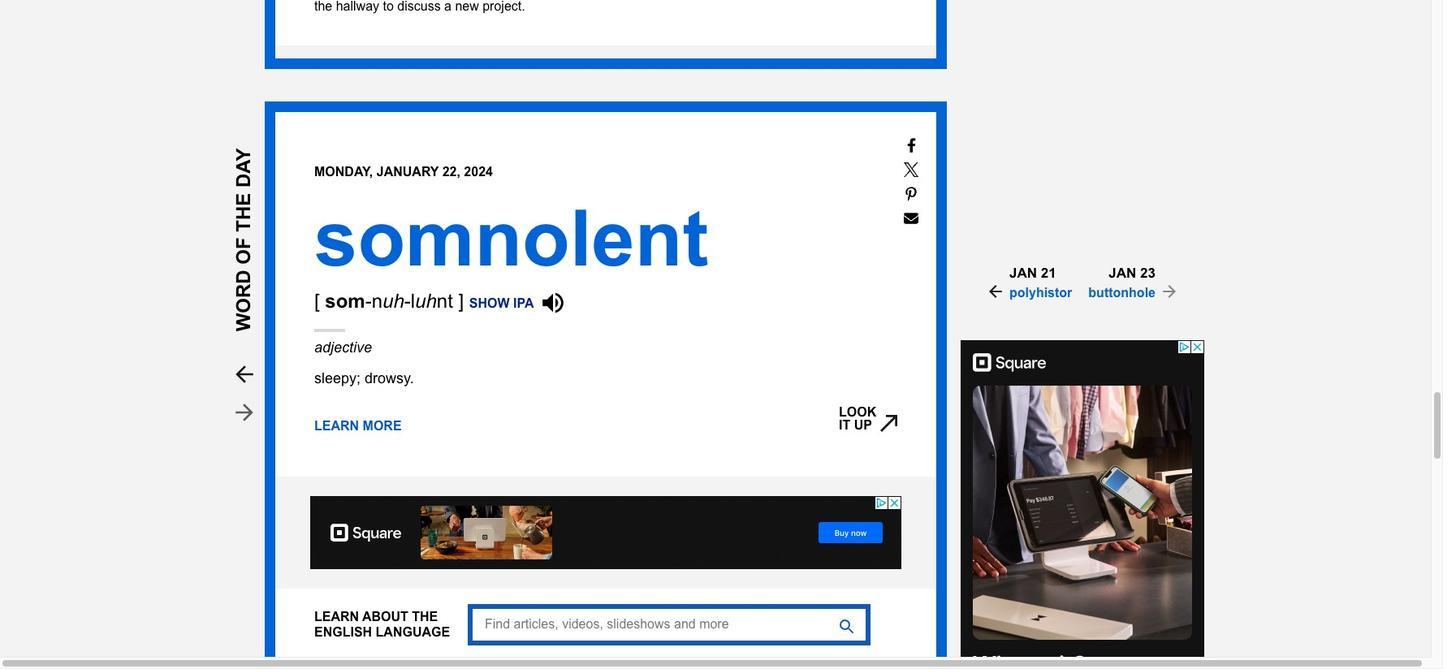 Task type: describe. For each thing, give the bounding box(es) containing it.
[ som -n uh -l uh nt  ] show ipa
[[314, 290, 534, 312]]

about
[[362, 610, 408, 624]]

of
[[232, 237, 254, 264]]

1 uh from the left
[[383, 290, 404, 312]]

1 - from the left
[[365, 290, 372, 312]]

learn
[[314, 419, 359, 433]]

more
[[363, 419, 402, 433]]

ipa
[[513, 296, 534, 310]]

l
[[411, 290, 415, 312]]

somnolent
[[314, 195, 708, 282]]

0 horizontal spatial the
[[232, 193, 254, 232]]

21
[[1041, 266, 1056, 281]]

1 horizontal spatial advertisement element
[[961, 340, 1204, 669]]

2 - from the left
[[404, 290, 411, 312]]

up
[[854, 418, 872, 432]]

2 uh from the left
[[415, 290, 437, 312]]

day
[[232, 148, 254, 193]]

english
[[314, 626, 372, 639]]

of the
[[232, 193, 254, 264]]

[
[[314, 290, 320, 312]]

the inside learn about the english language
[[412, 610, 438, 624]]

look it up link
[[839, 405, 897, 432]]

Find articles, videos, slideshows and more text field
[[468, 604, 871, 645]]



Task type: vqa. For each thing, say whether or not it's contained in the screenshot.
THE CONTINUITY.
no



Task type: locate. For each thing, give the bounding box(es) containing it.
jan left 21
[[1009, 266, 1037, 281]]

language
[[376, 626, 450, 639]]

word
[[232, 264, 254, 331]]

1 horizontal spatial -
[[404, 290, 411, 312]]

2 jan from the left
[[1109, 266, 1136, 281]]

show
[[469, 296, 510, 310]]

uh left l
[[383, 290, 404, 312]]

monday,
[[314, 165, 373, 178]]

advertisement element
[[961, 340, 1204, 669], [310, 496, 901, 569]]

polyhistor
[[1009, 286, 1072, 300]]

som
[[325, 290, 365, 312]]

learn
[[314, 610, 359, 624]]

1 horizontal spatial jan
[[1109, 266, 1136, 281]]

23
[[1140, 266, 1156, 281]]

0 horizontal spatial -
[[365, 290, 372, 312]]

jan inside jan 21 polyhistor
[[1009, 266, 1037, 281]]

the up language
[[412, 610, 438, 624]]

1 jan from the left
[[1009, 266, 1037, 281]]

look
[[839, 405, 876, 419]]

- left l
[[365, 290, 372, 312]]

january
[[377, 165, 439, 178]]

jan
[[1009, 266, 1037, 281], [1109, 266, 1136, 281]]

uh
[[383, 290, 404, 312], [415, 290, 437, 312]]

]
[[458, 290, 464, 312]]

0 horizontal spatial uh
[[383, 290, 404, 312]]

0 vertical spatial the
[[232, 193, 254, 232]]

learn more
[[314, 419, 402, 433]]

jan 23 buttonhole
[[1089, 266, 1156, 300]]

-
[[365, 290, 372, 312], [404, 290, 411, 312]]

uh left ]
[[415, 290, 437, 312]]

nt
[[437, 290, 453, 312]]

learn more link
[[314, 419, 402, 433]]

1 horizontal spatial the
[[412, 610, 438, 624]]

buttonhole
[[1089, 286, 1156, 300]]

None search field
[[468, 604, 871, 645]]

drowsy.
[[365, 370, 414, 386]]

sleepy;
[[314, 370, 361, 386]]

2024
[[464, 165, 493, 178]]

monday, january 22, 2024
[[314, 165, 493, 178]]

jan for jan 21
[[1009, 266, 1037, 281]]

jan inside jan 23 buttonhole
[[1109, 266, 1136, 281]]

0 horizontal spatial advertisement element
[[310, 496, 901, 569]]

22,
[[442, 165, 460, 178]]

the
[[232, 193, 254, 232], [412, 610, 438, 624]]

1 horizontal spatial uh
[[415, 290, 437, 312]]

- right n at the left of page
[[404, 290, 411, 312]]

jan for jan 23
[[1109, 266, 1136, 281]]

it
[[839, 418, 850, 432]]

n
[[372, 290, 383, 312]]

learn about the english language
[[314, 610, 450, 639]]

jan 21 polyhistor
[[1009, 266, 1072, 300]]

1 vertical spatial the
[[412, 610, 438, 624]]

0 horizontal spatial jan
[[1009, 266, 1037, 281]]

look it up
[[839, 405, 876, 432]]

the up of
[[232, 193, 254, 232]]

adjective
[[314, 340, 372, 356]]

sleepy; drowsy.
[[314, 370, 414, 386]]

jan up buttonhole
[[1109, 266, 1136, 281]]



